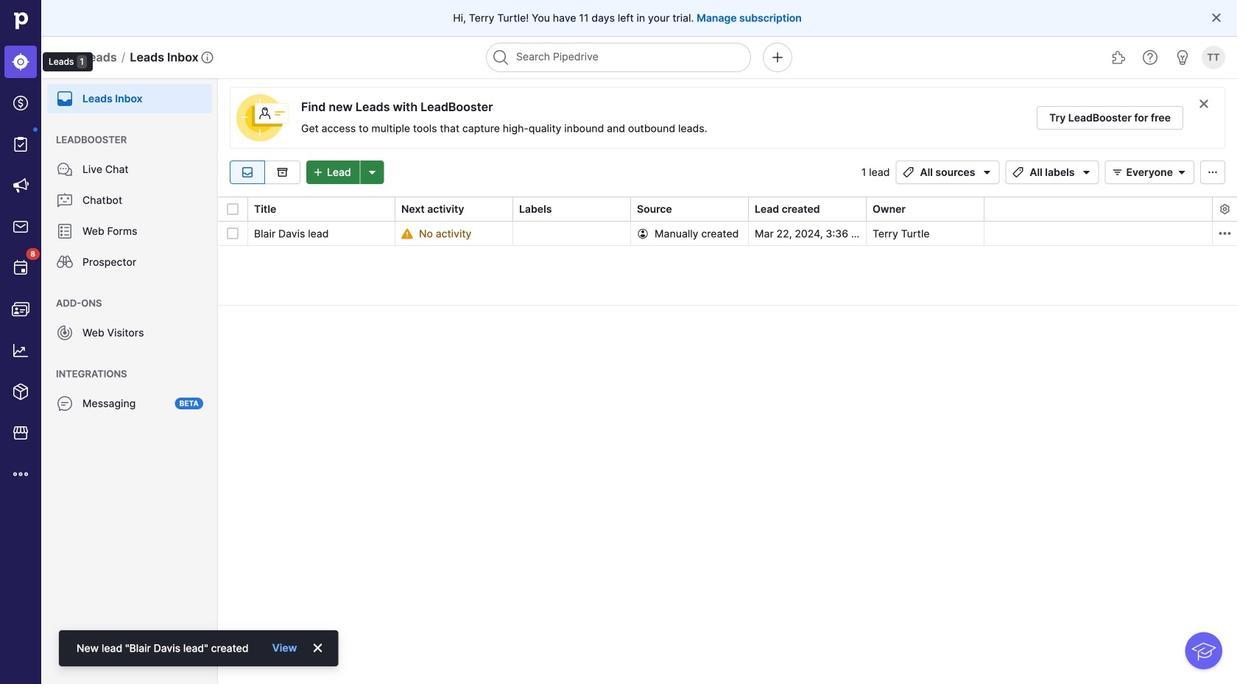Task type: locate. For each thing, give the bounding box(es) containing it.
marketplace image
[[12, 424, 29, 442]]

color primary image
[[1211, 12, 1223, 24], [900, 166, 917, 178], [978, 166, 996, 178], [1078, 166, 1095, 178], [1204, 166, 1222, 178], [227, 228, 239, 239], [637, 228, 649, 240]]

2 color undefined image from the top
[[56, 253, 74, 271]]

1 horizontal spatial color secondary image
[[1216, 225, 1234, 242]]

0 vertical spatial color undefined image
[[56, 222, 74, 240]]

color undefined image
[[56, 222, 74, 240], [56, 253, 74, 271], [56, 395, 74, 412]]

0 vertical spatial color secondary image
[[1198, 98, 1210, 110]]

color secondary image
[[1219, 203, 1231, 215]]

color undefined image
[[56, 90, 74, 108], [12, 136, 29, 153], [56, 161, 74, 178], [56, 191, 74, 209], [12, 259, 29, 277], [56, 324, 74, 342]]

home image
[[10, 10, 32, 32]]

contacts image
[[12, 300, 29, 318]]

more image
[[12, 465, 29, 483]]

1 vertical spatial color undefined image
[[56, 253, 74, 271]]

row
[[218, 222, 1237, 246]]

menu
[[0, 0, 93, 684], [41, 78, 218, 684]]

quick add image
[[769, 49, 787, 66]]

menu item
[[0, 41, 41, 82], [41, 78, 218, 113]]

0 horizontal spatial color secondary image
[[1198, 98, 1210, 110]]

archive image
[[274, 166, 291, 178]]

products image
[[12, 383, 29, 401]]

2 vertical spatial color undefined image
[[56, 395, 74, 412]]

insights image
[[12, 342, 29, 359]]

close image
[[312, 642, 324, 654]]

color primary image
[[309, 166, 327, 178], [1009, 166, 1027, 178], [1109, 166, 1126, 178], [1173, 166, 1191, 178], [227, 203, 239, 215]]

color secondary image
[[1198, 98, 1210, 110], [1216, 225, 1234, 242]]

grid
[[218, 196, 1237, 684]]

menu toggle image
[[56, 49, 74, 66]]

inbox image
[[239, 166, 256, 178]]



Task type: describe. For each thing, give the bounding box(es) containing it.
add lead options image
[[364, 166, 381, 178]]

quick help image
[[1142, 49, 1159, 66]]

sales inbox image
[[12, 218, 29, 236]]

info image
[[202, 52, 213, 63]]

sales assistant image
[[1174, 49, 1192, 66]]

leads image
[[12, 53, 29, 71]]

1 vertical spatial color secondary image
[[1216, 225, 1234, 242]]

knowledge center bot, also known as kc bot is an onboarding assistant that allows you to see the list of onboarding items in one place for quick and easy reference. this improves your in-app experience. image
[[1185, 632, 1223, 669]]

3 color undefined image from the top
[[56, 395, 74, 412]]

deals image
[[12, 94, 29, 112]]

Search Pipedrive field
[[486, 43, 751, 72]]

1 color undefined image from the top
[[56, 222, 74, 240]]

campaigns image
[[12, 177, 29, 194]]

color warning image
[[401, 228, 413, 240]]

color primary image inside add lead element
[[309, 166, 327, 178]]

add lead element
[[306, 161, 384, 184]]



Task type: vqa. For each thing, say whether or not it's contained in the screenshot.
color secondary icon to the bottom
yes



